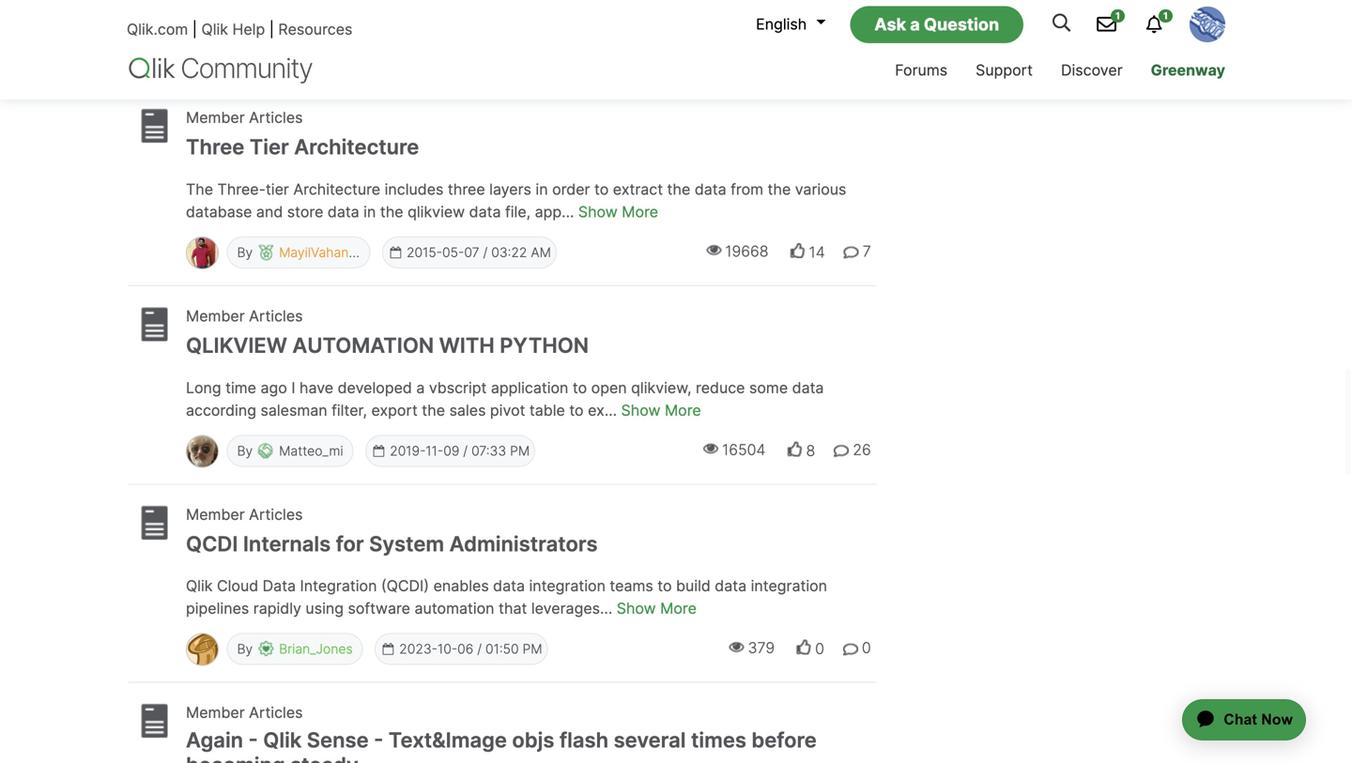 Task type: locate. For each thing, give the bounding box(es) containing it.
more down build
[[660, 600, 697, 618]]

the down vbscript
[[422, 401, 445, 420]]

3 by from the top
[[237, 443, 257, 459]]

member articles link up again
[[186, 703, 303, 724]]

views image left the 19668
[[707, 243, 722, 258]]

2015-05-07 / 03:22 am
[[407, 245, 551, 261]]

2 | from the left
[[269, 20, 274, 39]]

2 vertical spatial qlik
[[263, 728, 302, 754]]

1 horizontal spatial a
[[910, 14, 920, 35]]

again
[[186, 728, 243, 754]]

that
[[499, 600, 527, 618]]

1 member from the top
[[186, 108, 245, 127]]

articles inside member articles again - qlik sense - text&image objs flash several times before becoming steady
[[249, 704, 303, 723]]

to for qcdi internals for system administrators
[[658, 577, 672, 596]]

data up that
[[493, 577, 525, 596]]

pm right 01:50
[[523, 642, 543, 658]]

0 horizontal spatial a
[[416, 379, 425, 397]]

matteo_mi
[[279, 443, 343, 459]]

employee image
[[258, 46, 274, 62]]

more
[[622, 203, 659, 221], [665, 401, 701, 420], [660, 600, 697, 618]]

tkb image left three
[[133, 108, 171, 145]]

4 articles from the top
[[249, 704, 303, 723]]

member articles qcdi internals for system administrators
[[186, 506, 598, 557]]

2 integration from the left
[[751, 577, 828, 596]]

automation
[[415, 600, 495, 618]]

2 articles from the top
[[249, 307, 303, 325]]

articles inside member articles three tier architecture
[[249, 108, 303, 127]]

to for qlikview automation with python
[[573, 379, 587, 397]]

ask a question link
[[850, 6, 1024, 43]]

0 horizontal spatial 1
[[865, 44, 871, 62]]

1 horizontal spatial -
[[374, 728, 384, 754]]

member articles link up qcdi
[[186, 505, 303, 525]]

0 vertical spatial a
[[910, 14, 920, 35]]

show more down the qlikview,
[[621, 401, 701, 420]]

mvp image
[[258, 245, 274, 261]]

employee image
[[258, 642, 274, 658]]

member articles link
[[186, 108, 303, 128], [186, 306, 303, 327], [186, 505, 303, 525], [186, 703, 303, 724]]

member up again
[[186, 704, 245, 723]]

integration
[[529, 577, 606, 596], [751, 577, 828, 596]]

to left ex...
[[570, 401, 584, 420]]

enables
[[434, 577, 489, 596]]

2 member from the top
[[186, 307, 245, 325]]

tkb image for qlikview
[[133, 306, 171, 344]]

1 left qlikduck image
[[1164, 10, 1168, 22]]

0 vertical spatial views image
[[707, 243, 722, 258]]

long
[[186, 379, 221, 397]]

more for three tier architecture
[[622, 203, 659, 221]]

qlikduck image
[[1190, 7, 1226, 42]]

| up vincenzo_esposito icon
[[192, 20, 197, 39]]

member inside member articles qcdi internals for system administrators
[[186, 506, 245, 524]]

1
[[1116, 10, 1121, 22], [1164, 10, 1168, 22], [865, 44, 871, 62]]

0 horizontal spatial -
[[249, 728, 258, 754]]

1 vertical spatial a
[[416, 379, 425, 397]]

2 tkb image from the top
[[133, 306, 171, 344]]

qlikview,
[[631, 379, 692, 397]]

articles inside member articles qcdi internals for system administrators
[[249, 506, 303, 524]]

0 horizontal spatial |
[[192, 20, 197, 39]]

4 member from the top
[[186, 704, 245, 723]]

0
[[862, 639, 871, 658], [815, 640, 825, 659]]

8
[[806, 442, 816, 460]]

member articles qlikview automation with python
[[186, 307, 589, 358]]

1 horizontal spatial 1
[[1116, 10, 1121, 22]]

the right extract
[[667, 180, 691, 199]]

1 integration from the left
[[529, 577, 606, 596]]

software
[[348, 600, 410, 618]]

1 vertical spatial views image
[[704, 441, 719, 456]]

store
[[287, 203, 323, 221]]

menu bar
[[766, 44, 1240, 100]]

0 vertical spatial show more link
[[579, 203, 659, 221]]

11-
[[426, 443, 444, 459]]

by for qcdi
[[237, 642, 257, 658]]

to inside the qlik cloud data integration (qcdi) enables data integration teams to build data integration pipelines rapidly using software automation that leverages...
[[658, 577, 672, 596]]

by left "mvp" 'image'
[[237, 245, 257, 261]]

in up app...
[[536, 180, 548, 199]]

2 - from the left
[[374, 728, 384, 754]]

| right help
[[269, 20, 274, 39]]

like image left '0' link
[[797, 640, 812, 655]]

tkb image left the qlikview
[[133, 306, 171, 344]]

ask
[[875, 14, 907, 35]]

1 vertical spatial in
[[364, 203, 376, 221]]

data right store
[[328, 203, 359, 221]]

2 horizontal spatial /
[[483, 245, 488, 261]]

- right again
[[249, 728, 258, 754]]

integration up "leverages..."
[[529, 577, 606, 596]]

extract
[[613, 180, 663, 199]]

show more for qlikview automation with python
[[621, 401, 701, 420]]

replies image for qlikview automation with python
[[834, 444, 849, 459]]

vincenzo_esposito image
[[187, 39, 218, 70]]

salesman
[[261, 401, 327, 420]]

show down the qlikview,
[[621, 401, 661, 420]]

replies image left 26
[[834, 444, 849, 459]]

more down the qlikview,
[[665, 401, 701, 420]]

replies image right '0' link
[[843, 642, 858, 657]]

architecture up store
[[293, 180, 381, 199]]

0 vertical spatial show
[[579, 203, 618, 221]]

show more link for qcdi internals for system administrators
[[617, 600, 697, 618]]

replies image
[[834, 444, 849, 459], [843, 642, 858, 657]]

show more for three tier architecture
[[579, 203, 659, 221]]

0 vertical spatial replies image
[[834, 444, 849, 459]]

pm for python
[[510, 443, 530, 459]]

1 by from the top
[[237, 46, 257, 62]]

1 horizontal spatial |
[[269, 20, 274, 39]]

in up mayilvahanan link
[[364, 203, 376, 221]]

tkb image left qcdi
[[133, 505, 171, 542]]

by left partner - contributor iii icon
[[237, 443, 257, 459]]

tkb image for qcdi
[[133, 505, 171, 542]]

0 vertical spatial in
[[536, 180, 548, 199]]

brian_jones image
[[187, 635, 218, 666]]

/
[[483, 245, 488, 261], [463, 443, 468, 459], [477, 642, 482, 658]]

data left from
[[695, 180, 727, 199]]

by left employee image
[[237, 46, 257, 62]]

1 vertical spatial qlik
[[186, 577, 213, 596]]

order
[[552, 180, 590, 199]]

support button
[[962, 44, 1047, 100]]

times
[[691, 728, 747, 754]]

2 vertical spatial show more
[[617, 600, 697, 618]]

member articles link up the qlikview
[[186, 306, 303, 327]]

english button
[[747, 8, 826, 40]]

system
[[369, 531, 444, 557]]

member for qcdi internals for system administrators
[[186, 506, 245, 524]]

0 vertical spatial architecture
[[294, 134, 419, 160]]

the
[[186, 180, 213, 199]]

14
[[809, 243, 825, 261]]

1 articles from the top
[[249, 108, 303, 127]]

1 vertical spatial replies image
[[843, 642, 858, 657]]

1 vertical spatial show
[[621, 401, 661, 420]]

member inside 'member articles qlikview automation with python'
[[186, 307, 245, 325]]

the
[[667, 180, 691, 199], [768, 180, 791, 199], [380, 203, 404, 221], [422, 401, 445, 420]]

partner - contributor iii image
[[258, 443, 274, 459]]

4 by from the top
[[237, 642, 257, 658]]

layers
[[490, 180, 532, 199]]

member up qcdi
[[186, 506, 245, 524]]

more down extract
[[622, 203, 659, 221]]

member articles again - qlik sense - text&image objs flash several times before becoming steady
[[186, 704, 817, 764]]

show more for qcdi internals for system administrators
[[617, 600, 697, 618]]

like image
[[788, 442, 803, 457], [797, 640, 812, 655]]

and
[[256, 203, 283, 221]]

1 horizontal spatial integration
[[751, 577, 828, 596]]

articles up tier
[[249, 108, 303, 127]]

0 horizontal spatial /
[[463, 443, 468, 459]]

brian_jones link
[[279, 642, 353, 658]]

1 left forums
[[865, 44, 871, 62]]

1 vertical spatial /
[[463, 443, 468, 459]]

member inside member articles three tier architecture
[[186, 108, 245, 127]]

member up the qlikview
[[186, 307, 245, 325]]

1 horizontal spatial /
[[477, 642, 482, 658]]

3 tkb image from the top
[[133, 505, 171, 542]]

by
[[237, 46, 257, 62], [237, 245, 257, 261], [237, 443, 257, 459], [237, 642, 257, 658]]

data
[[695, 180, 727, 199], [328, 203, 359, 221], [469, 203, 501, 221], [792, 379, 824, 397], [493, 577, 525, 596], [715, 577, 747, 596]]

0 vertical spatial pm
[[510, 443, 530, 459]]

2 vertical spatial show more link
[[617, 600, 697, 618]]

2 by from the top
[[237, 245, 257, 261]]

3 member articles link from the top
[[186, 505, 303, 525]]

views image left 16504
[[704, 441, 719, 456]]

- right sense
[[374, 728, 384, 754]]

0 vertical spatial like image
[[788, 442, 803, 457]]

i
[[291, 379, 295, 397]]

data right some
[[792, 379, 824, 397]]

show more down teams
[[617, 600, 697, 618]]

like image left 8
[[788, 442, 803, 457]]

articles inside 'member articles qlikview automation with python'
[[249, 307, 303, 325]]

member up three
[[186, 108, 245, 127]]

07:33
[[472, 443, 506, 459]]

2 member articles link from the top
[[186, 306, 303, 327]]

data right build
[[715, 577, 747, 596]]

show more link for qlikview automation with python
[[621, 401, 701, 420]]

to left open
[[573, 379, 587, 397]]

2 vertical spatial show
[[617, 600, 656, 618]]

vincenzo_esposito link
[[279, 46, 394, 62]]

developed
[[338, 379, 412, 397]]

1 vertical spatial show more link
[[621, 401, 701, 420]]

to
[[595, 180, 609, 199], [573, 379, 587, 397], [570, 401, 584, 420], [658, 577, 672, 596]]

help
[[232, 20, 265, 39]]

1 tkb image from the top
[[133, 108, 171, 145]]

19668
[[726, 242, 769, 261]]

vincenzo_esposito
[[279, 46, 394, 62]]

qlik.com link
[[127, 20, 188, 39]]

to left build
[[658, 577, 672, 596]]

table
[[530, 401, 565, 420]]

1 | from the left
[[192, 20, 197, 39]]

long time ago i have developed a vbscript application to open qlikview, reduce some data according salesman filter, export the sales pivot table to ex...
[[186, 379, 824, 420]]

matteo_mi image
[[187, 436, 218, 467]]

ago
[[261, 379, 287, 397]]

0 right 379
[[815, 640, 825, 659]]

tkb image
[[133, 108, 171, 145], [133, 306, 171, 344], [133, 505, 171, 542], [133, 703, 171, 741]]

1 up discover on the top
[[1116, 10, 1121, 22]]

articles for automation
[[249, 307, 303, 325]]

3 articles from the top
[[249, 506, 303, 524]]

by left employee icon
[[237, 642, 257, 658]]

/ right 06
[[477, 642, 482, 658]]

-
[[249, 728, 258, 754], [374, 728, 384, 754]]

tier
[[250, 134, 289, 160]]

qlikview
[[408, 203, 465, 221]]

database
[[186, 203, 252, 221]]

8 link
[[806, 441, 822, 461]]

show more down extract
[[579, 203, 659, 221]]

qlik
[[201, 20, 228, 39], [186, 577, 213, 596], [263, 728, 302, 754]]

show down teams
[[617, 600, 656, 618]]

26
[[853, 441, 871, 459]]

architecture inside "the three-tier architecture includes three layers in order to extract the data from the various database and store data in the qlikview data file, app..."
[[293, 180, 381, 199]]

1 vertical spatial show more
[[621, 401, 701, 420]]

views image
[[707, 243, 722, 258], [704, 441, 719, 456]]

articles up internals
[[249, 506, 303, 524]]

show more link down extract
[[579, 203, 659, 221]]

0 vertical spatial show more
[[579, 203, 659, 221]]

member articles link up tier
[[186, 108, 303, 128]]

qlik left sense
[[263, 728, 302, 754]]

internals
[[243, 531, 331, 557]]

a right ask
[[910, 14, 920, 35]]

pm right 07:33
[[510, 443, 530, 459]]

integration up 379
[[751, 577, 828, 596]]

architecture up includes
[[294, 134, 419, 160]]

379
[[748, 639, 775, 658]]

2 vertical spatial /
[[477, 642, 482, 658]]

qlik up pipelines
[[186, 577, 213, 596]]

0 vertical spatial more
[[622, 203, 659, 221]]

a left vbscript
[[416, 379, 425, 397]]

more for qcdi internals for system administrators
[[660, 600, 697, 618]]

articles up the becoming
[[249, 704, 303, 723]]

application
[[1138, 677, 1329, 764]]

brian_jones
[[279, 642, 353, 658]]

/ right 09
[[463, 443, 468, 459]]

tkb image left again
[[133, 703, 171, 741]]

/ right 07
[[483, 245, 488, 261]]

1 vertical spatial like image
[[797, 640, 812, 655]]

like image for qlikview automation with python
[[788, 442, 803, 457]]

0 right '0' link
[[862, 639, 871, 658]]

1 vertical spatial architecture
[[293, 180, 381, 199]]

reduce
[[696, 379, 745, 397]]

show
[[579, 203, 618, 221], [621, 401, 661, 420], [617, 600, 656, 618]]

a inside long time ago i have developed a vbscript application to open qlikview, reduce some data according salesman filter, export the sales pivot table to ex...
[[416, 379, 425, 397]]

pm
[[510, 443, 530, 459], [523, 642, 543, 658]]

forums
[[895, 61, 948, 79]]

1 vertical spatial pm
[[523, 642, 543, 658]]

0 horizontal spatial integration
[[529, 577, 606, 596]]

member articles link for three
[[186, 108, 303, 128]]

replies image
[[844, 245, 859, 260]]

2 vertical spatial more
[[660, 600, 697, 618]]

1 member articles link from the top
[[186, 108, 303, 128]]

show more link down teams
[[617, 600, 697, 618]]

articles up the qlikview
[[249, 307, 303, 325]]

show more link down the qlikview,
[[621, 401, 701, 420]]

member articles link for qlikview
[[186, 306, 303, 327]]

05-
[[442, 245, 464, 261]]

3 member from the top
[[186, 506, 245, 524]]

qlikview
[[186, 333, 287, 358]]

to right the order
[[595, 180, 609, 199]]

show down the order
[[579, 203, 618, 221]]

member
[[186, 108, 245, 127], [186, 307, 245, 325], [186, 506, 245, 524], [186, 704, 245, 723]]

like image
[[791, 243, 806, 258]]

qlik up vincenzo_esposito icon
[[201, 20, 228, 39]]

1 vertical spatial more
[[665, 401, 701, 420]]

to inside "the three-tier architecture includes three layers in order to extract the data from the various database and store data in the qlikview data file, app..."
[[595, 180, 609, 199]]



Task type: vqa. For each thing, say whether or not it's contained in the screenshot.
2024- on the bottom left
no



Task type: describe. For each thing, give the bounding box(es) containing it.
qlik help link
[[201, 20, 265, 39]]

data
[[263, 577, 296, 596]]

4 member articles link from the top
[[186, 703, 303, 724]]

show for three tier architecture
[[579, 203, 618, 221]]

open
[[591, 379, 627, 397]]

data down the three
[[469, 203, 501, 221]]

qcdi internals for system administrators link
[[186, 531, 876, 557]]

teams
[[610, 577, 654, 596]]

mayilvahanan link
[[279, 245, 364, 261]]

member for three tier architecture
[[186, 108, 245, 127]]

show more link for three tier architecture
[[579, 203, 659, 221]]

greenway
[[1151, 61, 1226, 79]]

14 link
[[809, 242, 832, 263]]

with
[[439, 333, 495, 358]]

qlik.com
[[127, 20, 188, 39]]

/ for python
[[463, 443, 468, 459]]

three tier architecture link
[[186, 134, 876, 160]]

application
[[491, 379, 569, 397]]

according
[[186, 401, 256, 420]]

the down includes
[[380, 203, 404, 221]]

automation
[[293, 333, 434, 358]]

again - qlik sense - text&image objs flash several times before becoming steady link
[[186, 728, 876, 764]]

for
[[336, 531, 364, 557]]

qlik inside member articles again - qlik sense - text&image objs flash several times before becoming steady
[[263, 728, 302, 754]]

qlikview automation with python link
[[186, 333, 876, 358]]

articles for -
[[249, 704, 303, 723]]

2019-11-09 / 07:33 pm
[[390, 443, 530, 459]]

pipelines
[[186, 600, 249, 618]]

menu bar containing forums
[[766, 44, 1240, 100]]

time
[[226, 379, 256, 397]]

the right from
[[768, 180, 791, 199]]

0 vertical spatial qlik
[[201, 20, 228, 39]]

09
[[444, 443, 460, 459]]

question
[[924, 14, 1000, 35]]

qcdi
[[186, 531, 238, 557]]

sense
[[307, 728, 369, 754]]

16504
[[723, 441, 766, 459]]

ask a question
[[875, 14, 1000, 35]]

integration
[[300, 577, 377, 596]]

10-
[[438, 642, 458, 658]]

0 vertical spatial /
[[483, 245, 488, 261]]

/ for system
[[477, 642, 482, 658]]

to for three tier architecture
[[595, 180, 609, 199]]

support
[[976, 61, 1033, 79]]

03:22
[[491, 245, 527, 261]]

data inside long time ago i have developed a vbscript application to open qlikview, reduce some data according salesman filter, export the sales pivot table to ex...
[[792, 379, 824, 397]]

various
[[795, 180, 847, 199]]

qlik inside the qlik cloud data integration (qcdi) enables data integration teams to build data integration pipelines rapidly using software automation that leverages...
[[186, 577, 213, 596]]

articles for internals
[[249, 506, 303, 524]]

member articles three tier architecture
[[186, 108, 419, 160]]

show for qcdi internals for system administrators
[[617, 600, 656, 618]]

objs
[[512, 728, 555, 754]]

member for qlikview automation with python
[[186, 307, 245, 325]]

filter, export
[[332, 401, 418, 420]]

tier
[[266, 180, 289, 199]]

show for qlikview automation with python
[[621, 401, 661, 420]]

0 horizontal spatial 0
[[815, 640, 825, 659]]

forums button
[[881, 44, 962, 100]]

mayilvahanan
[[279, 245, 364, 261]]

rapidly
[[253, 600, 301, 618]]

text&image
[[389, 728, 507, 754]]

2023-
[[399, 642, 438, 658]]

views image for qlikview automation with python
[[704, 441, 719, 456]]

mayilvahanan image
[[187, 238, 218, 269]]

the inside long time ago i have developed a vbscript application to open qlikview, reduce some data according salesman filter, export the sales pivot table to ex...
[[422, 401, 445, 420]]

by for three
[[237, 245, 257, 261]]

administrators
[[450, 531, 598, 557]]

sales
[[450, 401, 486, 420]]

pm for system
[[523, 642, 543, 658]]

articles for tier
[[249, 108, 303, 127]]

ex...
[[588, 401, 617, 420]]

leverages...
[[531, 600, 613, 618]]

before
[[752, 728, 817, 754]]

1 horizontal spatial 0
[[862, 639, 871, 658]]

greenway link
[[1137, 44, 1240, 100]]

from
[[731, 180, 764, 199]]

by for qlikview
[[237, 443, 257, 459]]

matteo_mi link
[[279, 443, 343, 459]]

flash
[[560, 728, 609, 754]]

1 - from the left
[[249, 728, 258, 754]]

like image for qcdi internals for system administrators
[[797, 640, 812, 655]]

am
[[531, 245, 551, 261]]

member inside member articles again - qlik sense - text&image objs flash several times before becoming steady
[[186, 704, 245, 723]]

build
[[676, 577, 711, 596]]

views image for three tier architecture
[[707, 243, 722, 258]]

three
[[448, 180, 485, 199]]

cloud
[[217, 577, 258, 596]]

0 link
[[815, 639, 831, 660]]

resources
[[278, 20, 353, 39]]

7
[[863, 242, 871, 261]]

2 horizontal spatial 1
[[1164, 10, 1168, 22]]

includes
[[385, 180, 444, 199]]

english
[[756, 15, 807, 33]]

4 tkb image from the top
[[133, 703, 171, 741]]

file,
[[505, 203, 531, 221]]

tkb image for three
[[133, 108, 171, 145]]

06
[[458, 642, 474, 658]]

07
[[464, 245, 480, 261]]

using
[[306, 600, 344, 618]]

qlik.com | qlik help | resources
[[127, 20, 353, 39]]

more for qlikview automation with python
[[665, 401, 701, 420]]

qlik image
[[127, 56, 315, 85]]

architecture inside member articles three tier architecture
[[294, 134, 419, 160]]

member articles link for qcdi
[[186, 505, 303, 525]]

vbscript
[[429, 379, 487, 397]]

replies image for qcdi internals for system administrators
[[843, 642, 858, 657]]

discover button
[[1047, 44, 1137, 100]]

views image
[[729, 640, 744, 655]]

three
[[186, 134, 245, 160]]

0 horizontal spatial in
[[364, 203, 376, 221]]

2015-
[[407, 245, 442, 261]]

01:50
[[486, 642, 519, 658]]

1 horizontal spatial in
[[536, 180, 548, 199]]

python
[[500, 333, 589, 358]]

2023-10-06 / 01:50 pm
[[399, 642, 543, 658]]



